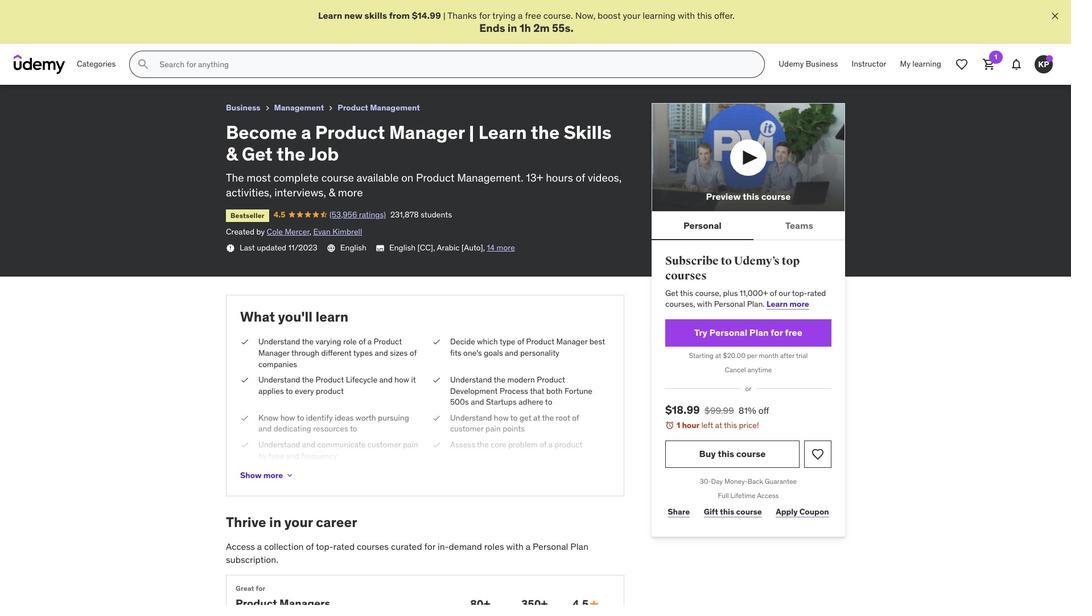 Task type: describe. For each thing, give the bounding box(es) containing it.
more down our at the right top
[[790, 299, 809, 309]]

get this course, plus 11,000+ of our top-rated courses, with personal plan.
[[666, 288, 826, 309]]

role
[[343, 337, 357, 347]]

now,
[[575, 10, 596, 21]]

english for english [cc], arabic [auto] , 14 more
[[389, 242, 416, 253]]

course.
[[544, 10, 573, 21]]

course for buy this course
[[737, 448, 766, 460]]

learn inside become a product manager | learn the skills & get the job the most complete course available on product management. 13+ hours of videos, activities, interviews, & more
[[479, 121, 527, 144]]

demand
[[449, 541, 482, 552]]

and up frequency
[[302, 440, 316, 450]]

more right 14
[[497, 242, 515, 253]]

personal inside 'access a collection of top-rated courses curated for in-demand roles with a personal plan subscription.'
[[533, 541, 568, 552]]

at inside starting at $20.00 per month after trial cancel anytime
[[715, 351, 721, 360]]

udemy business link
[[772, 51, 845, 78]]

type inside understand and communicate customer pain by type and frequency
[[269, 451, 284, 461]]

manager inside understand the varying role of a product manager through different types and sizes of companies
[[258, 348, 290, 358]]

1 management from the left
[[274, 103, 324, 113]]

1 vertical spatial &
[[329, 186, 335, 199]]

job
[[309, 143, 339, 166]]

cole
[[267, 227, 283, 237]]

personal inside button
[[684, 220, 722, 231]]

share
[[668, 507, 690, 517]]

(53,956
[[330, 209, 357, 220]]

close image
[[1050, 10, 1061, 22]]

and inside understand the varying role of a product manager through different types and sizes of companies
[[375, 348, 388, 358]]

sizes
[[390, 348, 408, 358]]

to inside understand the modern product development process that both fortune 500s and startups adhere to
[[545, 397, 553, 407]]

left
[[702, 420, 713, 431]]

0 horizontal spatial &
[[226, 143, 238, 166]]

wishlist image
[[955, 58, 969, 71]]

to down ideas
[[350, 424, 357, 434]]

xsmall image for decide which type of product manager best fits one's goals and personality
[[432, 337, 441, 348]]

videos,
[[588, 171, 622, 184]]

know
[[258, 413, 279, 423]]

of inside the get this course, plus 11,000+ of our top-rated courses, with personal plan.
[[770, 288, 777, 298]]

personal inside the get this course, plus 11,000+ of our top-rated courses, with personal plan.
[[714, 299, 745, 309]]

14
[[487, 242, 495, 253]]

worth
[[356, 413, 376, 423]]

thanks
[[448, 10, 477, 21]]

thrive in your career element
[[226, 514, 625, 605]]

to inside understand how to get at the root of customer pain points
[[511, 413, 518, 423]]

price!
[[739, 420, 759, 431]]

course,
[[695, 288, 721, 298]]

2 management from the left
[[370, 103, 420, 113]]

get inside the get this course, plus 11,000+ of our top-rated courses, with personal plan.
[[666, 288, 679, 298]]

pain inside understand how to get at the root of customer pain points
[[486, 424, 501, 434]]

subscribe
[[666, 254, 719, 268]]

to inside understand the product lifecycle and how it applies to every product
[[286, 386, 293, 396]]

for right great
[[256, 584, 266, 593]]

udemy business
[[779, 59, 838, 69]]

product right on
[[416, 171, 455, 184]]

how for know how to identify ideas worth pursuing and dedicating resources to
[[281, 413, 295, 423]]

decide
[[450, 337, 475, 347]]

or
[[746, 384, 752, 393]]

cancel
[[725, 365, 746, 374]]

the inside understand the product lifecycle and how it applies to every product
[[302, 375, 314, 385]]

my learning
[[900, 59, 942, 69]]

closed captions image
[[376, 244, 385, 253]]

courses inside subscribe to udemy's top courses
[[666, 269, 707, 283]]

to up dedicating
[[297, 413, 304, 423]]

of inside understand how to get at the root of customer pain points
[[572, 413, 579, 423]]

product inside understand the modern product development process that both fortune 500s and startups adhere to
[[537, 375, 565, 385]]

personal up $20.00 on the bottom
[[710, 327, 748, 338]]

after
[[780, 351, 795, 360]]

day
[[711, 477, 723, 486]]

udemy's
[[734, 254, 780, 268]]

buy
[[699, 448, 716, 460]]

this inside learn new skills from $14.99 | thanks for trying a free course. now, boost your learning with this offer. ends in 1h 2m 55s .
[[697, 10, 712, 21]]

process
[[500, 386, 528, 396]]

core
[[491, 440, 506, 450]]

what you'll learn
[[240, 308, 349, 325]]

4.5
[[274, 209, 286, 220]]

root
[[556, 413, 570, 423]]

gift this course link
[[702, 501, 765, 523]]

xsmall image right management link
[[326, 104, 336, 113]]

show more button
[[240, 464, 294, 487]]

rated inside the get this course, plus 11,000+ of our top-rated courses, with personal plan.
[[808, 288, 826, 298]]

top- inside 'access a collection of top-rated courses curated for in-demand roles with a personal plan subscription.'
[[316, 541, 333, 552]]

1 vertical spatial learning
[[913, 59, 942, 69]]

development
[[450, 386, 498, 396]]

course language image
[[327, 244, 336, 253]]

of inside 'access a collection of top-rated courses curated for in-demand roles with a personal plan subscription.'
[[306, 541, 314, 552]]

offer.
[[715, 10, 735, 21]]

created
[[226, 227, 255, 237]]

xsmall image for know how to identify ideas worth pursuing and dedicating resources to
[[240, 413, 249, 424]]

plan.
[[747, 299, 765, 309]]

categories button
[[70, 51, 123, 78]]

how for understand how to get at the root of customer pain points
[[494, 413, 509, 423]]

to inside subscribe to udemy's top courses
[[721, 254, 732, 268]]

13+
[[526, 171, 543, 184]]

access a collection of top-rated courses curated for in-demand roles with a personal plan subscription.
[[226, 541, 589, 565]]

shopping cart with 1 item image
[[983, 58, 996, 71]]

get
[[520, 413, 532, 423]]

companies
[[258, 359, 297, 369]]

xsmall image for last updated 11/2023
[[226, 244, 235, 253]]

$18.99 $99.99 81% off
[[666, 403, 769, 417]]

more inside button
[[263, 470, 283, 480]]

pain inside understand and communicate customer pain by type and frequency
[[403, 440, 418, 450]]

complete
[[274, 171, 319, 184]]

understand the varying role of a product manager through different types and sizes of companies
[[258, 337, 417, 369]]

at right left at the right bottom of page
[[715, 420, 722, 431]]

frequency
[[301, 451, 337, 461]]

(53,956 ratings)
[[330, 209, 386, 220]]

231,878
[[391, 209, 419, 220]]

updated
[[257, 242, 286, 253]]

manager inside the decide which type of product manager best fits one's goals and personality
[[557, 337, 588, 347]]

1 horizontal spatial free
[[785, 327, 803, 338]]

resources
[[313, 424, 348, 434]]

of right 'sizes'
[[410, 348, 417, 358]]

try personal plan for free link
[[666, 319, 832, 347]]

0 vertical spatial ,
[[310, 227, 311, 237]]

assess
[[450, 440, 475, 450]]

$99.99
[[705, 405, 734, 416]]

you'll
[[278, 308, 313, 325]]

ratings)
[[359, 209, 386, 220]]

a inside learn new skills from $14.99 | thanks for trying a free course. now, boost your learning with this offer. ends in 1h 2m 55s .
[[518, 10, 523, 21]]

from
[[389, 10, 410, 21]]

plus
[[723, 288, 738, 298]]

collection
[[264, 541, 304, 552]]

the left core
[[477, 440, 489, 450]]

skills
[[365, 10, 387, 21]]

understand for understand the varying role of a product manager through different types and sizes of companies
[[258, 337, 300, 347]]

skills
[[564, 121, 612, 144]]

points
[[503, 424, 525, 434]]

customer inside understand and communicate customer pain by type and frequency
[[368, 440, 401, 450]]

courses inside 'access a collection of top-rated courses curated for in-demand roles with a personal plan subscription.'
[[357, 541, 389, 552]]

guarantee
[[765, 477, 797, 486]]

get inside become a product manager | learn the skills & get the job the most complete course available on product management. 13+ hours of videos, activities, interviews, & more
[[242, 143, 273, 166]]

personality
[[520, 348, 560, 358]]

understand the product lifecycle and how it applies to every product
[[258, 375, 416, 396]]

course inside become a product manager | learn the skills & get the job the most complete course available on product management. 13+ hours of videos, activities, interviews, & more
[[321, 171, 354, 184]]

Search for anything text field
[[157, 55, 751, 74]]

$20.00
[[723, 351, 746, 360]]

most
[[247, 171, 271, 184]]

decide which type of product manager best fits one's goals and personality
[[450, 337, 605, 358]]

per
[[747, 351, 757, 360]]

share button
[[666, 501, 693, 523]]

it
[[411, 375, 416, 385]]

a inside understand the varying role of a product manager through different types and sizes of companies
[[368, 337, 372, 347]]

30-day money-back guarantee full lifetime access
[[700, 477, 797, 500]]

rated inside 'access a collection of top-rated courses curated for in-demand roles with a personal plan subscription.'
[[333, 541, 355, 552]]

and left frequency
[[286, 451, 300, 461]]

english for english
[[340, 242, 367, 253]]

1 vertical spatial business
[[226, 103, 260, 113]]

with inside the get this course, plus 11,000+ of our top-rated courses, with personal plan.
[[697, 299, 712, 309]]

udemy
[[779, 59, 804, 69]]

| inside learn new skills from $14.99 | thanks for trying a free course. now, boost your learning with this offer. ends in 1h 2m 55s .
[[443, 10, 446, 21]]

my learning link
[[894, 51, 948, 78]]

the
[[226, 171, 244, 184]]

pursuing
[[378, 413, 409, 423]]

students
[[421, 209, 452, 220]]

fits
[[450, 348, 462, 358]]

what
[[240, 308, 275, 325]]

with inside learn new skills from $14.99 | thanks for trying a free course. now, boost your learning with this offer. ends in 1h 2m 55s .
[[678, 10, 695, 21]]

preview this course
[[706, 191, 791, 202]]

try
[[695, 327, 708, 338]]



Task type: locate. For each thing, give the bounding box(es) containing it.
with inside 'access a collection of top-rated courses curated for in-demand roles with a personal plan subscription.'
[[506, 541, 524, 552]]

1 horizontal spatial product
[[555, 440, 583, 450]]

a right roles
[[526, 541, 531, 552]]

0 horizontal spatial management
[[274, 103, 324, 113]]

1 vertical spatial pain
[[403, 440, 418, 450]]

2 horizontal spatial with
[[697, 299, 712, 309]]

0 vertical spatial with
[[678, 10, 695, 21]]

instructor
[[852, 59, 887, 69]]

xsmall image inside the show more button
[[285, 471, 294, 480]]

0 vertical spatial in
[[508, 21, 517, 35]]

0 vertical spatial get
[[242, 143, 273, 166]]

the up process
[[494, 375, 506, 385]]

this right preview
[[743, 191, 760, 202]]

1 vertical spatial get
[[666, 288, 679, 298]]

a
[[518, 10, 523, 21], [301, 121, 311, 144], [368, 337, 372, 347], [549, 440, 553, 450], [257, 541, 262, 552], [526, 541, 531, 552]]

0 horizontal spatial top-
[[316, 541, 333, 552]]

wishlist image
[[811, 447, 825, 461]]

1 horizontal spatial courses
[[666, 269, 707, 283]]

1 vertical spatial with
[[697, 299, 712, 309]]

and inside know how to identify ideas worth pursuing and dedicating resources to
[[258, 424, 272, 434]]

,
[[310, 227, 311, 237], [483, 242, 485, 253]]

and inside the decide which type of product manager best fits one's goals and personality
[[505, 348, 518, 358]]

get up most
[[242, 143, 273, 166]]

product inside understand the product lifecycle and how it applies to every product
[[316, 375, 344, 385]]

0 horizontal spatial free
[[525, 10, 541, 21]]

1 vertical spatial |
[[469, 121, 475, 144]]

for inside learn new skills from $14.99 | thanks for trying a free course. now, boost your learning with this offer. ends in 1h 2m 55s .
[[479, 10, 490, 21]]

apply coupon button
[[774, 501, 832, 523]]

of left our at the right top
[[770, 288, 777, 298]]

2 vertical spatial manager
[[258, 348, 290, 358]]

1 horizontal spatial rated
[[808, 288, 826, 298]]

1 vertical spatial ,
[[483, 242, 485, 253]]

1 vertical spatial by
[[258, 451, 267, 461]]

xsmall image right business link at the top left of the page
[[263, 104, 272, 113]]

2 vertical spatial with
[[506, 541, 524, 552]]

manager up on
[[389, 121, 465, 144]]

problem
[[508, 440, 538, 450]]

0 vertical spatial courses
[[666, 269, 707, 283]]

1 horizontal spatial learning
[[913, 59, 942, 69]]

through
[[291, 348, 320, 358]]

free up 1h 2m 55s
[[525, 10, 541, 21]]

0 vertical spatial business
[[806, 59, 838, 69]]

1 horizontal spatial top-
[[792, 288, 808, 298]]

product inside understand the product lifecycle and how it applies to every product
[[316, 386, 344, 396]]

your
[[623, 10, 641, 21], [284, 514, 313, 531]]

english right closed captions image
[[389, 242, 416, 253]]

with down course,
[[697, 299, 712, 309]]

product up personality
[[526, 337, 555, 347]]

1 vertical spatial plan
[[571, 541, 589, 552]]

0 vertical spatial access
[[757, 491, 779, 500]]

get
[[242, 143, 273, 166], [666, 288, 679, 298]]

top- inside the get this course, plus 11,000+ of our top-rated courses, with personal plan.
[[792, 288, 808, 298]]

the up through
[[302, 337, 314, 347]]

varying
[[316, 337, 341, 347]]

2 horizontal spatial how
[[494, 413, 509, 423]]

personal button
[[652, 212, 754, 239]]

this up courses,
[[680, 288, 693, 298]]

lifetime
[[731, 491, 756, 500]]

udemy image
[[14, 55, 65, 74]]

1 left notifications icon
[[995, 52, 998, 61]]

the left 'skills'
[[531, 121, 560, 144]]

in inside learn new skills from $14.99 | thanks for trying a free course. now, boost your learning with this offer. ends in 1h 2m 55s .
[[508, 21, 517, 35]]

xsmall image right show more
[[285, 471, 294, 480]]

0 horizontal spatial 1
[[677, 420, 681, 431]]

product inside understand the varying role of a product manager through different types and sizes of companies
[[374, 337, 402, 347]]

become
[[226, 121, 297, 144]]

how left it
[[395, 375, 409, 385]]

of right problem
[[540, 440, 547, 450]]

top- right our at the right top
[[792, 288, 808, 298]]

hours
[[546, 171, 573, 184]]

this for get
[[680, 288, 693, 298]]

back
[[748, 477, 763, 486]]

free inside learn new skills from $14.99 | thanks for trying a free course. now, boost your learning with this offer. ends in 1h 2m 55s .
[[525, 10, 541, 21]]

1 horizontal spatial |
[[469, 121, 475, 144]]

11,000+
[[740, 288, 768, 298]]

1 vertical spatial your
[[284, 514, 313, 531]]

xsmall image for understand the product lifecycle and how it applies to every product
[[240, 375, 249, 386]]

0 vertical spatial 1
[[995, 52, 998, 61]]

& up (53,956
[[329, 186, 335, 199]]

understand for understand the product lifecycle and how it applies to every product
[[258, 375, 300, 385]]

0 vertical spatial learn
[[318, 10, 342, 21]]

1 horizontal spatial access
[[757, 491, 779, 500]]

for inside try personal plan for free link
[[771, 327, 783, 338]]

at left $20.00 on the bottom
[[715, 351, 721, 360]]

roles
[[484, 541, 504, 552]]

1 horizontal spatial plan
[[750, 327, 769, 338]]

1 vertical spatial customer
[[368, 440, 401, 450]]

notifications image
[[1010, 58, 1024, 71]]

access
[[757, 491, 779, 500], [226, 541, 255, 552]]

product inside product management link
[[338, 103, 368, 113]]

understand and communicate customer pain by type and frequency
[[258, 440, 418, 461]]

, left evan
[[310, 227, 311, 237]]

learn inside learn new skills from $14.99 | thanks for trying a free course. now, boost your learning with this offer. ends in 1h 2m 55s .
[[318, 10, 342, 21]]

tab list containing personal
[[652, 212, 845, 241]]

learn up management.
[[479, 121, 527, 144]]

the up the every
[[302, 375, 314, 385]]

and inside understand the product lifecycle and how it applies to every product
[[379, 375, 393, 385]]

at inside understand how to get at the root of customer pain points
[[533, 413, 541, 423]]

how up dedicating
[[281, 413, 295, 423]]

career
[[316, 514, 357, 531]]

0 horizontal spatial learning
[[643, 10, 676, 21]]

0 horizontal spatial access
[[226, 541, 255, 552]]

understand up development
[[450, 375, 492, 385]]

a down management link
[[301, 121, 311, 144]]

this left price!
[[724, 420, 737, 431]]

free
[[525, 10, 541, 21], [785, 327, 803, 338]]

plan
[[750, 327, 769, 338], [571, 541, 589, 552]]

you have alerts image
[[1046, 55, 1053, 62]]

1 vertical spatial free
[[785, 327, 803, 338]]

personal
[[684, 220, 722, 231], [714, 299, 745, 309], [710, 327, 748, 338], [533, 541, 568, 552]]

a up subscription.
[[257, 541, 262, 552]]

of inside the decide which type of product manager best fits one's goals and personality
[[517, 337, 524, 347]]

1 hour left at this price!
[[677, 420, 759, 431]]

1 vertical spatial top-
[[316, 541, 333, 552]]

1 horizontal spatial customer
[[450, 424, 484, 434]]

0 vertical spatial plan
[[750, 327, 769, 338]]

management link
[[274, 101, 324, 115]]

personal down preview
[[684, 220, 722, 231]]

for inside 'access a collection of top-rated courses curated for in-demand roles with a personal plan subscription.'
[[424, 541, 436, 552]]

0 vertical spatial &
[[226, 143, 238, 166]]

the up complete
[[277, 143, 305, 166]]

1 vertical spatial product
[[555, 440, 583, 450]]

type up the show more button
[[269, 451, 284, 461]]

how inside understand how to get at the root of customer pain points
[[494, 413, 509, 423]]

0 horizontal spatial with
[[506, 541, 524, 552]]

understand for understand and communicate customer pain by type and frequency
[[258, 440, 300, 450]]

to left the every
[[286, 386, 293, 396]]

1 horizontal spatial get
[[666, 288, 679, 298]]

submit search image
[[137, 58, 150, 71]]

learn for learn new skills from $14.99 | thanks for trying a free course. now, boost your learning with this offer. ends in 1h 2m 55s .
[[318, 10, 342, 21]]

0 horizontal spatial manager
[[258, 348, 290, 358]]

2 horizontal spatial manager
[[557, 337, 588, 347]]

1 horizontal spatial management
[[370, 103, 420, 113]]

course for gift this course
[[736, 507, 762, 517]]

rated down career
[[333, 541, 355, 552]]

product down different
[[316, 375, 344, 385]]

a right problem
[[549, 440, 553, 450]]

the inside understand the modern product development process that both fortune 500s and startups adhere to
[[494, 375, 506, 385]]

english [cc], arabic [auto] , 14 more
[[389, 242, 515, 253]]

product
[[316, 386, 344, 396], [555, 440, 583, 450]]

apply coupon
[[776, 507, 829, 517]]

1 horizontal spatial how
[[395, 375, 409, 385]]

0 horizontal spatial customer
[[368, 440, 401, 450]]

ideas
[[335, 413, 354, 423]]

anytime
[[748, 365, 772, 374]]

more up (53,956
[[338, 186, 363, 199]]

learning right boost
[[643, 10, 676, 21]]

plan inside 'access a collection of top-rated courses curated for in-demand roles with a personal plan subscription.'
[[571, 541, 589, 552]]

and right lifecycle
[[379, 375, 393, 385]]

startups
[[486, 397, 517, 407]]

0 horizontal spatial rated
[[333, 541, 355, 552]]

0 horizontal spatial in
[[269, 514, 281, 531]]

1 horizontal spatial ,
[[483, 242, 485, 253]]

how inside know how to identify ideas worth pursuing and dedicating resources to
[[281, 413, 295, 423]]

tab list
[[652, 212, 845, 241]]

xsmall image for understand how to get at the root of customer pain points
[[432, 413, 441, 424]]

and inside understand the modern product development process that both fortune 500s and startups adhere to
[[471, 397, 484, 407]]

1h 2m 55s
[[520, 21, 571, 35]]

this for buy
[[718, 448, 735, 460]]

kimbrell
[[333, 227, 362, 237]]

1 english from the left
[[340, 242, 367, 253]]

of up types
[[359, 337, 366, 347]]

1 vertical spatial manager
[[557, 337, 588, 347]]

customer inside understand how to get at the root of customer pain points
[[450, 424, 484, 434]]

small image
[[589, 599, 600, 605]]

customer up assess
[[450, 424, 484, 434]]

personal down plus
[[714, 299, 745, 309]]

understand inside understand the product lifecycle and how it applies to every product
[[258, 375, 300, 385]]

2 horizontal spatial learn
[[767, 299, 788, 309]]

xsmall image left the last
[[226, 244, 235, 253]]

both
[[546, 386, 563, 396]]

0 horizontal spatial courses
[[357, 541, 389, 552]]

1 vertical spatial type
[[269, 451, 284, 461]]

great
[[236, 584, 254, 593]]

gift
[[704, 507, 718, 517]]

1 link
[[976, 51, 1003, 78]]

by inside understand and communicate customer pain by type and frequency
[[258, 451, 267, 461]]

to
[[721, 254, 732, 268], [286, 386, 293, 396], [545, 397, 553, 407], [297, 413, 304, 423], [511, 413, 518, 423], [350, 424, 357, 434]]

[auto]
[[462, 242, 483, 253]]

0 vertical spatial rated
[[808, 288, 826, 298]]

pain down pursuing
[[403, 440, 418, 450]]

understand for understand the modern product development process that both fortune 500s and startups adhere to
[[450, 375, 492, 385]]

xsmall image for understand the varying role of a product manager through different types and sizes of companies
[[240, 337, 249, 348]]

plan inside try personal plan for free link
[[750, 327, 769, 338]]

.
[[571, 21, 574, 35]]

the inside understand how to get at the root of customer pain points
[[542, 413, 554, 423]]

and down development
[[471, 397, 484, 407]]

course down the lifetime on the right bottom of page
[[736, 507, 762, 517]]

0 horizontal spatial get
[[242, 143, 273, 166]]

1 horizontal spatial pain
[[486, 424, 501, 434]]

1 horizontal spatial learn
[[479, 121, 527, 144]]

learning right my
[[913, 59, 942, 69]]

1 vertical spatial learn
[[479, 121, 527, 144]]

access down the back
[[757, 491, 779, 500]]

bestseller
[[231, 211, 265, 220]]

30-
[[700, 477, 711, 486]]

1 vertical spatial rated
[[333, 541, 355, 552]]

understand down dedicating
[[258, 440, 300, 450]]

become a product manager | learn the skills & get the job the most complete course available on product management. 13+ hours of videos, activities, interviews, & more
[[226, 121, 622, 199]]

1 vertical spatial in
[[269, 514, 281, 531]]

1 horizontal spatial in
[[508, 21, 517, 35]]

subscription.
[[226, 554, 278, 565]]

type inside the decide which type of product manager best fits one's goals and personality
[[500, 337, 516, 347]]

last
[[240, 242, 255, 253]]

learn
[[316, 308, 349, 325]]

of inside become a product manager | learn the skills & get the job the most complete course available on product management. 13+ hours of videos, activities, interviews, & more
[[576, 171, 585, 184]]

how inside understand the product lifecycle and how it applies to every product
[[395, 375, 409, 385]]

understand inside understand the varying role of a product manager through different types and sizes of companies
[[258, 337, 300, 347]]

by left cole
[[256, 227, 265, 237]]

trying
[[492, 10, 516, 21]]

this for preview
[[743, 191, 760, 202]]

product right management link
[[338, 103, 368, 113]]

to up points
[[511, 413, 518, 423]]

1 horizontal spatial 1
[[995, 52, 998, 61]]

more right show on the left of page
[[263, 470, 283, 480]]

for
[[479, 10, 490, 21], [771, 327, 783, 338], [424, 541, 436, 552], [256, 584, 266, 593]]

| inside become a product manager | learn the skills & get the job the most complete course available on product management. 13+ hours of videos, activities, interviews, & more
[[469, 121, 475, 144]]

this right gift
[[720, 507, 735, 517]]

manager inside become a product manager | learn the skills & get the job the most complete course available on product management. 13+ hours of videos, activities, interviews, & more
[[389, 121, 465, 144]]

this inside the get this course, plus 11,000+ of our top-rated courses, with personal plan.
[[680, 288, 693, 298]]

with right roles
[[506, 541, 524, 552]]

courses left curated
[[357, 541, 389, 552]]

new
[[344, 10, 363, 21]]

1 horizontal spatial with
[[678, 10, 695, 21]]

0 vertical spatial by
[[256, 227, 265, 237]]

at right get
[[533, 413, 541, 423]]

understand inside understand and communicate customer pain by type and frequency
[[258, 440, 300, 450]]

course up teams
[[762, 191, 791, 202]]

assess the core problem of a product
[[450, 440, 583, 450]]

0 horizontal spatial learn
[[318, 10, 342, 21]]

buy this course button
[[666, 441, 800, 468]]

manager left best at the right of page
[[557, 337, 588, 347]]

product down root at the right
[[555, 440, 583, 450]]

understand inside understand how to get at the root of customer pain points
[[450, 413, 492, 423]]

great for
[[236, 584, 266, 593]]

& up the
[[226, 143, 238, 166]]

0 vertical spatial your
[[623, 10, 641, 21]]

0 horizontal spatial plan
[[571, 541, 589, 552]]

with left offer.
[[678, 10, 695, 21]]

the inside understand the varying role of a product manager through different types and sizes of companies
[[302, 337, 314, 347]]

0 vertical spatial |
[[443, 10, 446, 21]]

how down startups
[[494, 413, 509, 423]]

product up both
[[537, 375, 565, 385]]

0 horizontal spatial pain
[[403, 440, 418, 450]]

understand for understand how to get at the root of customer pain points
[[450, 413, 492, 423]]

xsmall image left fits
[[432, 337, 441, 348]]

learn for learn more
[[767, 299, 788, 309]]

try personal plan for free
[[695, 327, 803, 338]]

2 vertical spatial learn
[[767, 299, 788, 309]]

xsmall image right it
[[432, 375, 441, 386]]

1 horizontal spatial business
[[806, 59, 838, 69]]

0 horizontal spatial business
[[226, 103, 260, 113]]

more inside become a product manager | learn the skills & get the job the most complete course available on product management. 13+ hours of videos, activities, interviews, & more
[[338, 186, 363, 199]]

0 vertical spatial customer
[[450, 424, 484, 434]]

english down "kimbrell"
[[340, 242, 367, 253]]

subscribe to udemy's top courses
[[666, 254, 800, 283]]

| up management.
[[469, 121, 475, 144]]

product inside the decide which type of product manager best fits one's goals and personality
[[526, 337, 555, 347]]

, left 14
[[483, 242, 485, 253]]

kp link
[[1030, 51, 1058, 78]]

rated up the learn more
[[808, 288, 826, 298]]

cole mercer link
[[267, 227, 310, 237]]

1 for 1
[[995, 52, 998, 61]]

buy this course
[[699, 448, 766, 460]]

1
[[995, 52, 998, 61], [677, 420, 681, 431]]

| left thanks
[[443, 10, 446, 21]]

to down both
[[545, 397, 553, 407]]

0 horizontal spatial your
[[284, 514, 313, 531]]

categories
[[77, 59, 116, 69]]

product right the every
[[316, 386, 344, 396]]

1 vertical spatial access
[[226, 541, 255, 552]]

my
[[900, 59, 911, 69]]

1 right the alarm 'image'
[[677, 420, 681, 431]]

interviews,
[[275, 186, 326, 199]]

0 vertical spatial free
[[525, 10, 541, 21]]

0 horizontal spatial |
[[443, 10, 446, 21]]

0 horizontal spatial english
[[340, 242, 367, 253]]

a inside become a product manager | learn the skills & get the job the most complete course available on product management. 13+ hours of videos, activities, interviews, & more
[[301, 121, 311, 144]]

xsmall image
[[263, 104, 272, 113], [326, 104, 336, 113], [432, 375, 441, 386], [240, 440, 249, 451]]

courses down subscribe
[[666, 269, 707, 283]]

xsmall image
[[226, 244, 235, 253], [240, 337, 249, 348], [432, 337, 441, 348], [240, 375, 249, 386], [240, 413, 249, 424], [432, 413, 441, 424], [432, 440, 441, 451], [285, 471, 294, 480]]

xsmall image right pursuing
[[432, 413, 441, 424]]

learn down our at the right top
[[767, 299, 788, 309]]

0 vertical spatial top-
[[792, 288, 808, 298]]

courses,
[[666, 299, 695, 309]]

full
[[718, 491, 729, 500]]

access inside 30-day money-back guarantee full lifetime access
[[757, 491, 779, 500]]

1 horizontal spatial english
[[389, 242, 416, 253]]

learning inside learn new skills from $14.99 | thanks for trying a free course. now, boost your learning with this offer. ends in 1h 2m 55s .
[[643, 10, 676, 21]]

1 for 1 hour left at this price!
[[677, 420, 681, 431]]

your inside learn new skills from $14.99 | thanks for trying a free course. now, boost your learning with this offer. ends in 1h 2m 55s .
[[623, 10, 641, 21]]

xsmall image for assess the core problem of a product
[[432, 440, 441, 451]]

0 vertical spatial manager
[[389, 121, 465, 144]]

for up month
[[771, 327, 783, 338]]

with
[[678, 10, 695, 21], [697, 299, 712, 309], [506, 541, 524, 552]]

course for preview this course
[[762, 191, 791, 202]]

0 vertical spatial type
[[500, 337, 516, 347]]

0 vertical spatial learning
[[643, 10, 676, 21]]

0 horizontal spatial ,
[[310, 227, 311, 237]]

of right root at the right
[[572, 413, 579, 423]]

of right hours
[[576, 171, 585, 184]]

0 horizontal spatial product
[[316, 386, 344, 396]]

understand inside understand the modern product development process that both fortune 500s and startups adhere to
[[450, 375, 492, 385]]

xsmall image up show on the left of page
[[240, 440, 249, 451]]

to left udemy's
[[721, 254, 732, 268]]

1 horizontal spatial your
[[623, 10, 641, 21]]

14 more button
[[487, 242, 515, 254]]

this right 'buy'
[[718, 448, 735, 460]]

1 horizontal spatial manager
[[389, 121, 465, 144]]

2 english from the left
[[389, 242, 416, 253]]

hour
[[682, 420, 700, 431]]

xsmall image left applies
[[240, 375, 249, 386]]

this for gift
[[720, 507, 735, 517]]

product down product management link
[[315, 121, 385, 144]]

at
[[715, 351, 721, 360], [533, 413, 541, 423], [715, 420, 722, 431]]

0 horizontal spatial how
[[281, 413, 295, 423]]

product up 'sizes'
[[374, 337, 402, 347]]

understand the modern product development process that both fortune 500s and startups adhere to
[[450, 375, 593, 407]]

1 vertical spatial courses
[[357, 541, 389, 552]]

in down trying on the top of page
[[508, 21, 517, 35]]

goals
[[484, 348, 503, 358]]

kp
[[1039, 59, 1050, 69]]

course down job
[[321, 171, 354, 184]]

of
[[576, 171, 585, 184], [770, 288, 777, 298], [359, 337, 366, 347], [517, 337, 524, 347], [410, 348, 417, 358], [572, 413, 579, 423], [540, 440, 547, 450], [306, 541, 314, 552]]

0 vertical spatial product
[[316, 386, 344, 396]]

show more
[[240, 470, 283, 480]]

your up collection
[[284, 514, 313, 531]]

1 horizontal spatial &
[[329, 186, 335, 199]]

1 horizontal spatial type
[[500, 337, 516, 347]]

access inside 'access a collection of top-rated courses curated for in-demand roles with a personal plan subscription.'
[[226, 541, 255, 552]]

alarm image
[[666, 421, 675, 430]]

this left offer.
[[697, 10, 712, 21]]

courses
[[666, 269, 707, 283], [357, 541, 389, 552]]

teams
[[786, 220, 814, 231]]

modern
[[508, 375, 535, 385]]

top- down career
[[316, 541, 333, 552]]

teams button
[[754, 212, 845, 239]]



Task type: vqa. For each thing, say whether or not it's contained in the screenshot.
USING to the bottom
no



